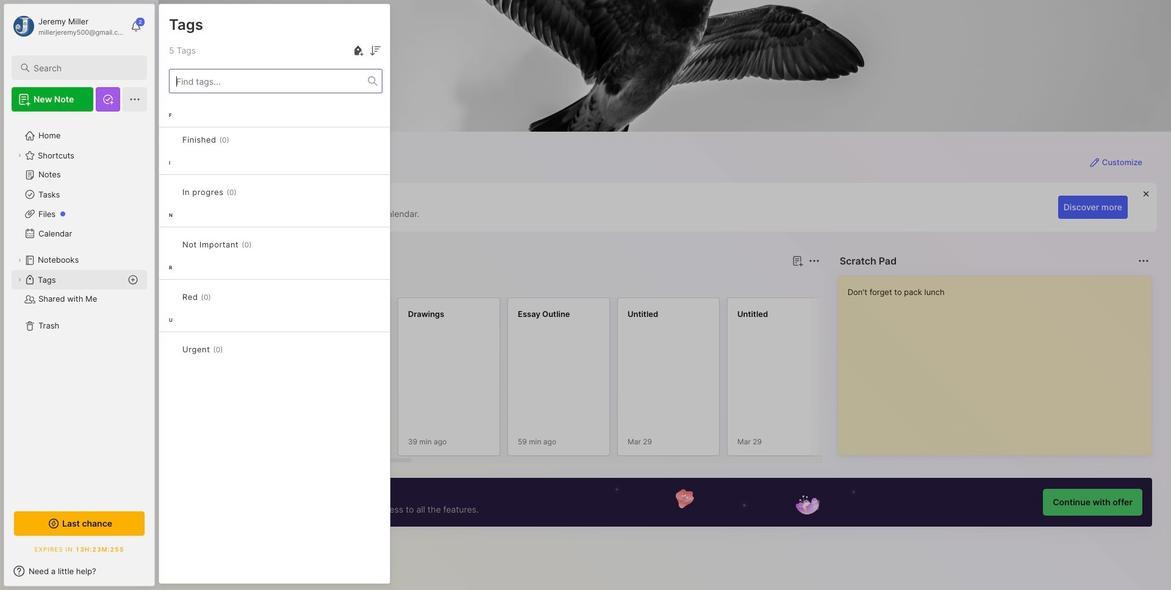 Task type: locate. For each thing, give the bounding box(es) containing it.
1 vertical spatial tag actions image
[[223, 345, 243, 354]]

none search field inside the main element
[[34, 60, 136, 75]]

tree
[[4, 119, 154, 498]]

tag actions image
[[252, 240, 271, 249], [211, 292, 230, 302]]

1 horizontal spatial tab
[[221, 276, 271, 290]]

0 vertical spatial tag actions image
[[237, 187, 256, 197]]

1 vertical spatial tag actions image
[[211, 292, 230, 302]]

Start writing… text field
[[848, 276, 1151, 446]]

Search text field
[[34, 62, 136, 74]]

tab list
[[181, 276, 818, 290]]

Tag actions field
[[237, 186, 256, 198], [252, 238, 271, 251], [211, 291, 230, 303], [223, 343, 243, 356]]

tab
[[181, 276, 216, 290], [221, 276, 271, 290]]

0 horizontal spatial tab
[[181, 276, 216, 290]]

WHAT'S NEW field
[[4, 562, 154, 581]]

row group
[[159, 103, 390, 379], [178, 298, 1171, 464]]

None search field
[[34, 60, 136, 75]]

1 horizontal spatial tag actions image
[[252, 240, 271, 249]]

Account field
[[12, 14, 124, 38]]

tag actions image
[[237, 187, 256, 197], [223, 345, 243, 354]]

click to collapse image
[[154, 568, 163, 582]]

2 tab from the left
[[221, 276, 271, 290]]



Task type: describe. For each thing, give the bounding box(es) containing it.
Sort field
[[368, 43, 382, 58]]

0 vertical spatial tag actions image
[[252, 240, 271, 249]]

0 horizontal spatial tag actions image
[[211, 292, 230, 302]]

expand notebooks image
[[16, 257, 23, 264]]

create new tag image
[[351, 43, 365, 58]]

sort options image
[[368, 43, 382, 58]]

expand tags image
[[16, 276, 23, 284]]

1 tab from the left
[[181, 276, 216, 290]]

tree inside the main element
[[4, 119, 154, 498]]

main element
[[0, 0, 159, 590]]

Find tags… text field
[[170, 73, 368, 89]]



Task type: vqa. For each thing, say whether or not it's contained in the screenshot.
second tab from the left
yes



